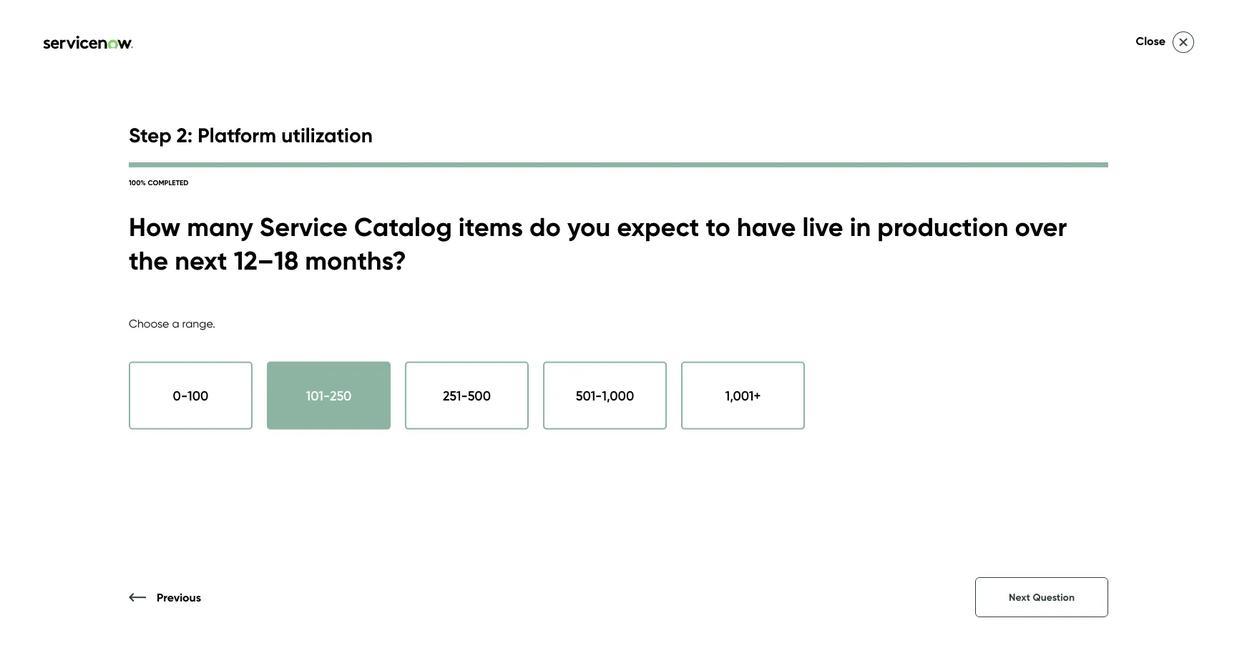 Task type: locate. For each thing, give the bounding box(es) containing it.
live
[[803, 211, 844, 243]]

0 vertical spatial servicenow
[[616, 193, 865, 250]]

1 horizontal spatial people
[[938, 419, 980, 434]]

team
[[616, 252, 731, 309], [716, 419, 749, 434]]

1 horizontal spatial platform
[[664, 419, 713, 434]]

team inside servicenow platform team estimator
[[616, 252, 731, 309]]

platform®.
[[921, 380, 984, 396]]

now
[[892, 380, 918, 396]]

team right build
[[1118, 419, 1149, 434]]

0 vertical spatial many
[[187, 211, 253, 243]]

maintains,
[[886, 341, 946, 357]]

1 horizontal spatial a
[[639, 438, 648, 454]]

choose
[[129, 316, 169, 330]]

1 horizontal spatial team
[[1118, 419, 1149, 434]]

0 vertical spatial and
[[950, 341, 973, 357]]

0 horizontal spatial and
[[950, 341, 973, 357]]

and left extends
[[950, 341, 973, 357]]

0 vertical spatial have
[[737, 211, 796, 243]]

and down 'right'
[[1152, 419, 1175, 434]]

2 vertical spatial servicenow
[[927, 361, 996, 376]]

1 horizontal spatial and
[[1152, 419, 1175, 434]]

0 vertical spatial you
[[568, 211, 611, 243]]

500
[[468, 388, 491, 404]]

team down expect
[[616, 252, 731, 309]]

have down as
[[1093, 361, 1122, 376]]

business
[[616, 361, 666, 376]]

need
[[1008, 419, 1038, 434]]

in up with
[[722, 361, 732, 376]]

next question
[[1009, 592, 1075, 604]]

team up organization.
[[781, 341, 812, 357]]

organization.
[[764, 361, 841, 376]]

the right "use" in the bottom of the page
[[641, 419, 660, 434]]

do
[[530, 211, 561, 243]]

your
[[735, 361, 760, 376], [1089, 419, 1114, 434]]

estimator down live
[[742, 252, 943, 309]]

strongest
[[869, 361, 924, 376]]

next
[[175, 245, 227, 276]]

in right live
[[850, 211, 871, 243]]

servicenow
[[616, 193, 865, 250], [1027, 341, 1096, 357], [927, 361, 996, 376]]

0 horizontal spatial platform
[[198, 122, 276, 147]]

have
[[737, 211, 796, 243], [1093, 361, 1122, 376]]

2 vertical spatial a
[[639, 438, 648, 454]]

0 horizontal spatial many
[[187, 211, 253, 243]]

1 horizontal spatial in
[[850, 211, 871, 243]]

12–18
[[234, 245, 299, 276]]

1 horizontal spatial many
[[902, 419, 935, 434]]

1 vertical spatial platform
[[876, 193, 1056, 250]]

your inside use the platform team estimator to find out how many people you need to build your team and get a shareable estimate report.
[[1089, 419, 1114, 434]]

100
[[188, 388, 209, 404]]

months?
[[305, 245, 407, 276]]

report.
[[768, 438, 807, 454]]

many right how
[[902, 419, 935, 434]]

0 horizontal spatial servicenow
[[616, 193, 865, 250]]

the left 'right'
[[1125, 361, 1145, 376]]

you
[[568, 211, 611, 243], [983, 419, 1004, 434]]

1 horizontal spatial your
[[1089, 419, 1114, 434]]

0 horizontal spatial people
[[679, 380, 721, 396]]

team
[[781, 341, 812, 357], [1118, 419, 1149, 434]]

estimate
[[713, 438, 764, 454]]

501-1,000
[[576, 388, 634, 404]]

1 vertical spatial in
[[722, 361, 732, 376]]

1 horizontal spatial you
[[983, 419, 1004, 434]]

establishes,
[[815, 341, 883, 357]]

1 vertical spatial many
[[902, 419, 935, 434]]

100%
[[129, 178, 146, 187]]

as
[[1099, 341, 1113, 357]]

0 vertical spatial team
[[616, 252, 731, 309]]

and
[[950, 341, 973, 357], [1152, 419, 1175, 434]]

1 vertical spatial team
[[1118, 419, 1149, 434]]

teams
[[1053, 361, 1090, 376]]

extends
[[976, 341, 1023, 357]]

estimator inside servicenow platform team estimator
[[742, 252, 943, 309]]

platform
[[727, 341, 777, 357], [669, 361, 719, 376], [999, 361, 1049, 376]]

0 horizontal spatial you
[[568, 211, 611, 243]]

have inside the "how many service catalog items do you expect to have live in production over the next 12–18 months?"
[[737, 211, 796, 243]]

2 horizontal spatial a
[[1116, 341, 1125, 357]]

customer success center link
[[29, 40, 344, 61]]

1 vertical spatial you
[[983, 419, 1004, 434]]

platform
[[198, 122, 276, 147], [876, 193, 1056, 250], [664, 419, 713, 434]]

1 horizontal spatial have
[[1093, 361, 1122, 376]]

0 vertical spatial people
[[679, 380, 721, 396]]

1 vertical spatial estimator
[[752, 419, 807, 434]]

you left need
[[983, 419, 1004, 434]]

people inside the your servicenow® platform team establishes, maintains, and extends servicenow as a strategic business platform in your organization. the strongest servicenow platform teams have the right number of people with the skills to support the now platform®.
[[679, 380, 721, 396]]

1 vertical spatial and
[[1152, 419, 1175, 434]]

to down organization.
[[804, 380, 816, 396]]

build
[[1057, 419, 1086, 434]]

previous
[[157, 590, 201, 604]]

your right build
[[1089, 419, 1114, 434]]

a right as
[[1116, 341, 1125, 357]]

1 vertical spatial have
[[1093, 361, 1122, 376]]

catalog
[[354, 211, 452, 243]]

platform up with
[[727, 341, 777, 357]]

0 vertical spatial platform
[[198, 122, 276, 147]]

2 horizontal spatial platform
[[876, 193, 1056, 250]]

have inside the your servicenow® platform team establishes, maintains, and extends servicenow as a strategic business platform in your organization. the strongest servicenow platform teams have the right number of people with the skills to support the now platform®.
[[1093, 361, 1122, 376]]

step
[[129, 122, 172, 147]]

with
[[724, 380, 749, 396]]

0 horizontal spatial a
[[172, 316, 179, 330]]

servicenow platform team estimator
[[616, 193, 1056, 309]]

0 vertical spatial in
[[850, 211, 871, 243]]

1 vertical spatial a
[[1116, 341, 1125, 357]]

0 horizontal spatial have
[[737, 211, 796, 243]]

1 horizontal spatial platform
[[727, 341, 777, 357]]

2 horizontal spatial servicenow
[[1027, 341, 1096, 357]]

use
[[616, 419, 638, 434]]

right
[[1148, 361, 1175, 376]]

a inside the your servicenow® platform team establishes, maintains, and extends servicenow as a strategic business platform in your organization. the strongest servicenow platform teams have the right number of people with the skills to support the now platform®.
[[1116, 341, 1125, 357]]

estimator
[[742, 252, 943, 309], [752, 419, 807, 434]]

team up estimate
[[716, 419, 749, 434]]

2 vertical spatial platform
[[664, 419, 713, 434]]

platform inside use the platform team estimator to find out how many people you need to build your team and get a shareable estimate report.
[[664, 419, 713, 434]]

people right of
[[679, 380, 721, 396]]

a left range.
[[172, 316, 179, 330]]

people down platform®.
[[938, 419, 980, 434]]

0 vertical spatial team
[[781, 341, 812, 357]]

and inside the your servicenow® platform team establishes, maintains, and extends servicenow as a strategic business platform in your organization. the strongest servicenow platform teams have the right number of people with the skills to support the now platform®.
[[950, 341, 973, 357]]

a right get
[[639, 438, 648, 454]]

and inside use the platform team estimator to find out how many people you need to build your team and get a shareable estimate report.
[[1152, 419, 1175, 434]]

close
[[1136, 34, 1166, 48]]

1 vertical spatial people
[[938, 419, 980, 434]]

the inside the "how many service catalog items do you expect to have live in production over the next 12–18 months?"
[[129, 245, 168, 276]]

have left live
[[737, 211, 796, 243]]

of
[[664, 380, 676, 396]]

many up next
[[187, 211, 253, 243]]

in
[[850, 211, 871, 243], [722, 361, 732, 376]]

1 vertical spatial your
[[1089, 419, 1114, 434]]

1 vertical spatial team
[[716, 419, 749, 434]]

the
[[844, 361, 866, 376]]

platform inside servicenow platform team estimator
[[876, 193, 1056, 250]]

to
[[706, 211, 731, 243], [804, 380, 816, 396], [810, 419, 823, 434], [1041, 419, 1054, 434]]

the
[[129, 245, 168, 276], [1125, 361, 1145, 376], [752, 380, 772, 396], [869, 380, 888, 396], [641, 419, 660, 434]]

the left now
[[869, 380, 888, 396]]

0 vertical spatial estimator
[[742, 252, 943, 309]]

a
[[172, 316, 179, 330], [1116, 341, 1125, 357], [639, 438, 648, 454]]

to right expect
[[706, 211, 731, 243]]

0 vertical spatial your
[[735, 361, 760, 376]]

people
[[679, 380, 721, 396], [938, 419, 980, 434]]

find
[[826, 419, 848, 434]]

0 horizontal spatial in
[[722, 361, 732, 376]]

1,000
[[602, 388, 634, 404]]

strategic
[[1128, 341, 1180, 357]]

platform down extends
[[999, 361, 1049, 376]]

you right do
[[568, 211, 611, 243]]

the inside use the platform team estimator to find out how many people you need to build your team and get a shareable estimate report.
[[641, 419, 660, 434]]

platform down servicenow®
[[669, 361, 719, 376]]

range.
[[182, 316, 215, 330]]

many
[[187, 211, 253, 243], [902, 419, 935, 434]]

next
[[1009, 592, 1031, 604]]

your up with
[[735, 361, 760, 376]]

0 horizontal spatial your
[[735, 361, 760, 376]]

the down how
[[129, 245, 168, 276]]

success
[[217, 40, 280, 61]]

501-
[[576, 388, 602, 404]]

101-
[[306, 388, 330, 404]]

to left build
[[1041, 419, 1054, 434]]

0 horizontal spatial team
[[781, 341, 812, 357]]

estimator up report.
[[752, 419, 807, 434]]

your inside the your servicenow® platform team establishes, maintains, and extends servicenow as a strategic business platform in your organization. the strongest servicenow platform teams have the right number of people with the skills to support the now platform®.
[[735, 361, 760, 376]]



Task type: describe. For each thing, give the bounding box(es) containing it.
service
[[260, 211, 348, 243]]

how many service catalog items do you expect to have live in production over the next 12–18 months?
[[129, 211, 1067, 276]]

support
[[819, 380, 866, 396]]

step 2: platform utilization
[[129, 122, 373, 147]]

100% completed
[[129, 178, 189, 187]]

platform for utilization
[[198, 122, 276, 147]]

skills
[[775, 380, 801, 396]]

people inside use the platform team estimator to find out how many people you need to build your team and get a shareable estimate report.
[[938, 419, 980, 434]]

team inside use the platform team estimator to find out how many people you need to build your team and get a shareable estimate report.
[[1118, 419, 1149, 434]]

how
[[874, 419, 899, 434]]

how
[[129, 211, 181, 243]]

customer success center
[[136, 40, 339, 61]]

1 horizontal spatial servicenow
[[927, 361, 996, 376]]

your for organization.
[[735, 361, 760, 376]]

next question link
[[976, 578, 1109, 618]]

center
[[285, 40, 339, 61]]

servicenow inside servicenow platform team estimator
[[616, 193, 865, 250]]

items
[[459, 211, 523, 243]]

number
[[616, 380, 661, 396]]

250
[[330, 388, 352, 404]]

question
[[1033, 592, 1075, 604]]

your for team
[[1089, 419, 1114, 434]]

0-
[[173, 388, 188, 404]]

101-250
[[306, 388, 352, 404]]

get
[[616, 438, 636, 454]]

customer
[[136, 40, 213, 61]]

choose a range.
[[129, 316, 215, 330]]

0-100
[[173, 388, 209, 404]]

servicenow®
[[645, 341, 724, 357]]

production
[[878, 211, 1009, 243]]

your
[[616, 341, 641, 357]]

you inside the "how many service catalog items do you expect to have live in production over the next 12–18 months?"
[[568, 211, 611, 243]]

team inside the your servicenow® platform team establishes, maintains, and extends servicenow as a strategic business platform in your organization. the strongest servicenow platform teams have the right number of people with the skills to support the now platform®.
[[781, 341, 812, 357]]

shareable
[[651, 438, 710, 454]]

251-
[[443, 388, 468, 404]]

many inside the "how many service catalog items do you expect to have live in production over the next 12–18 months?"
[[187, 211, 253, 243]]

to inside the your servicenow® platform team establishes, maintains, and extends servicenow as a strategic business platform in your organization. the strongest servicenow platform teams have the right number of people with the skills to support the now platform®.
[[804, 380, 816, 396]]

1,001+
[[725, 388, 761, 404]]

to left find
[[810, 419, 823, 434]]

a inside use the platform team estimator to find out how many people you need to build your team and get a shareable estimate report.
[[639, 438, 648, 454]]

to inside the "how many service catalog items do you expect to have live in production over the next 12–18 months?"
[[706, 211, 731, 243]]

251-500
[[443, 388, 491, 404]]

completed
[[148, 178, 189, 187]]

over
[[1015, 211, 1067, 243]]

use the platform team estimator to find out how many people you need to build your team and get a shareable estimate report.
[[616, 419, 1175, 454]]

utilization
[[281, 122, 373, 147]]

in inside the "how many service catalog items do you expect to have live in production over the next 12–18 months?"
[[850, 211, 871, 243]]

platform for team
[[664, 419, 713, 434]]

the right with
[[752, 380, 772, 396]]

2 horizontal spatial platform
[[999, 361, 1049, 376]]

many inside use the platform team estimator to find out how many people you need to build your team and get a shareable estimate report.
[[902, 419, 935, 434]]

estimator inside use the platform team estimator to find out how many people you need to build your team and get a shareable estimate report.
[[752, 419, 807, 434]]

team inside use the platform team estimator to find out how many people you need to build your team and get a shareable estimate report.
[[716, 419, 749, 434]]

0 horizontal spatial platform
[[669, 361, 719, 376]]

you inside use the platform team estimator to find out how many people you need to build your team and get a shareable estimate report.
[[983, 419, 1004, 434]]

1 vertical spatial servicenow
[[1027, 341, 1096, 357]]

out
[[851, 419, 871, 434]]

in inside the your servicenow® platform team establishes, maintains, and extends servicenow as a strategic business platform in your organization. the strongest servicenow platform teams have the right number of people with the skills to support the now platform®.
[[722, 361, 732, 376]]

your servicenow® platform team establishes, maintains, and extends servicenow as a strategic business platform in your organization. the strongest servicenow platform teams have the right number of people with the skills to support the now platform®.
[[616, 341, 1180, 396]]

expect
[[617, 211, 700, 243]]

2:
[[177, 122, 193, 147]]

0 vertical spatial a
[[172, 316, 179, 330]]



Task type: vqa. For each thing, say whether or not it's contained in the screenshot.
the bottom among
no



